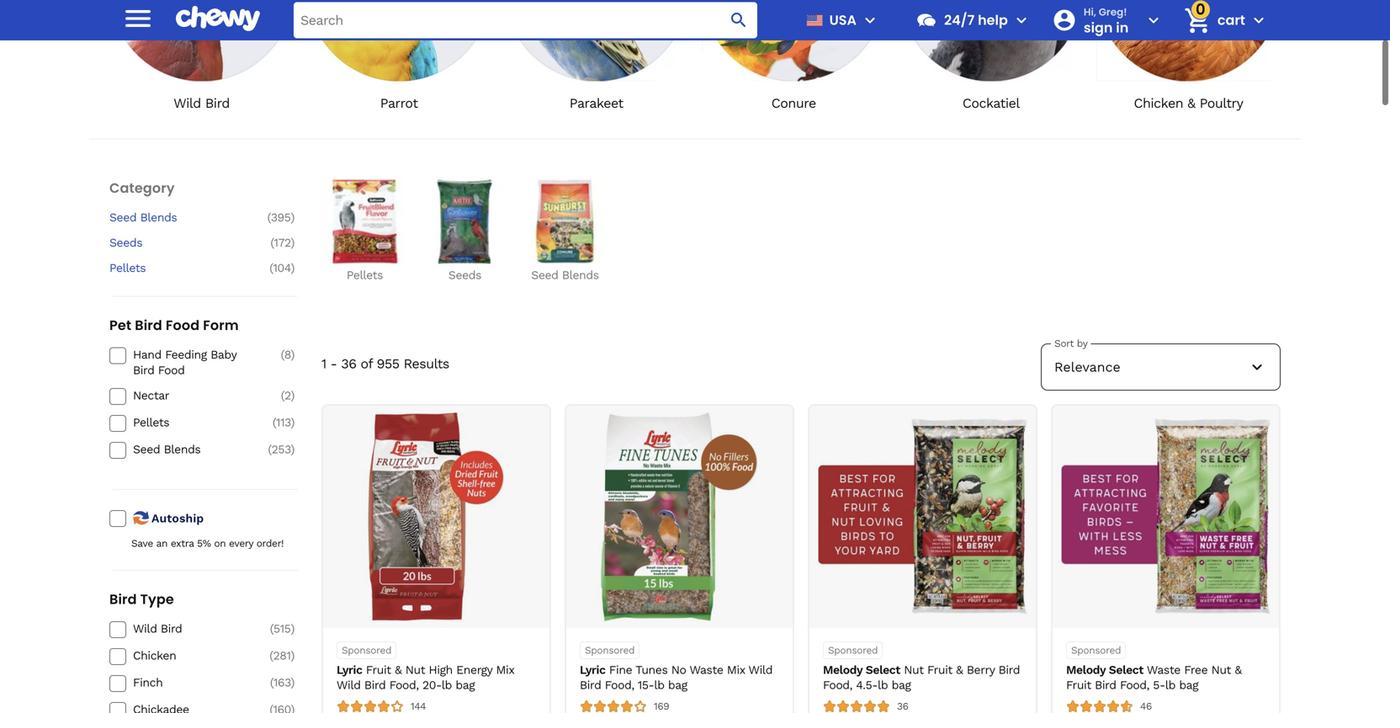Task type: describe. For each thing, give the bounding box(es) containing it.
8
[[284, 348, 291, 362]]

feeding
[[165, 348, 207, 362]]

1 horizontal spatial 36
[[898, 701, 909, 712]]

finch
[[133, 676, 163, 689]]

Product search field
[[294, 2, 758, 38]]

nectar link
[[133, 388, 253, 403]]

finch link
[[133, 675, 253, 690]]

( for 253
[[268, 442, 272, 456]]

lyric fine tunes no waste mix wild bird food, 15-lb bag image
[[575, 413, 784, 621]]

pellets up pet
[[109, 261, 146, 275]]

nut fruit & berry bird food, 4.5-lb bag
[[823, 663, 1021, 692]]

0 vertical spatial blends
[[140, 211, 177, 224]]

account menu image
[[1144, 10, 1164, 30]]

berry
[[967, 663, 995, 677]]

bird right pet
[[135, 316, 162, 335]]

parakeet
[[570, 95, 624, 111]]

seed blends image
[[523, 180, 607, 264]]

melody select nut fruit & berry bird food, 4.5-lb bag image
[[819, 413, 1028, 621]]

( for 2
[[281, 388, 285, 402]]

) for ( 113 )
[[291, 415, 295, 429]]

blends inside list
[[562, 268, 599, 282]]

& inside fruit & nut high energy mix wild bird food, 20-lb bag
[[395, 663, 402, 677]]

) for ( 515 )
[[291, 622, 295, 636]]

melody for food,
[[823, 663, 863, 677]]

no
[[672, 663, 687, 677]]

parrot
[[380, 95, 418, 111]]

energy
[[457, 663, 493, 677]]

lb inside fine tunes no waste mix wild bird food, 15-lb bag
[[655, 678, 665, 692]]

0 vertical spatial seed blends
[[109, 211, 177, 224]]

2
[[285, 388, 291, 402]]

955
[[377, 356, 400, 372]]

172
[[274, 236, 291, 250]]

sponsored for wild
[[342, 645, 392, 656]]

4.5-
[[857, 678, 878, 692]]

in
[[1117, 18, 1129, 37]]

chicken & poultry
[[1135, 95, 1244, 111]]

pet
[[109, 316, 132, 335]]

pellets link right ( 172 )
[[322, 180, 408, 283]]

bird inside fruit & nut high energy mix wild bird food, 20-lb bag
[[365, 678, 386, 692]]

fine
[[610, 663, 633, 677]]

& inside waste free nut & fruit bird food, 5-lb bag
[[1235, 663, 1242, 677]]

( 2 )
[[281, 388, 295, 402]]

0 vertical spatial seeds
[[109, 236, 142, 250]]

autoship link
[[131, 508, 253, 528]]

chewy support image
[[916, 9, 938, 31]]

( for 395
[[267, 211, 271, 224]]

46
[[1141, 701, 1153, 712]]

hi,
[[1084, 5, 1097, 19]]

seed blends inside list
[[532, 268, 599, 282]]

& inside 'nut fruit & berry bird food, 4.5-lb bag'
[[957, 663, 964, 677]]

wild bird food and birdseed image
[[110, 0, 294, 81]]

sponsored for food,
[[1072, 645, 1122, 656]]

( for 104
[[270, 261, 273, 275]]

mix inside fruit & nut high energy mix wild bird food, 20-lb bag
[[496, 663, 515, 677]]

bird down wild bird food and birdseed 'image'
[[205, 95, 230, 111]]

0 vertical spatial wild bird link
[[110, 0, 294, 112]]

Search text field
[[294, 2, 758, 38]]

( 281 )
[[270, 649, 295, 663]]

113
[[276, 415, 291, 429]]

melody select for food,
[[823, 663, 901, 677]]

bird inside fine tunes no waste mix wild bird food, 15-lb bag
[[580, 678, 602, 692]]

bag inside fruit & nut high energy mix wild bird food, 20-lb bag
[[456, 678, 475, 692]]

conure
[[772, 95, 817, 111]]

chewy home image
[[176, 0, 260, 37]]

parrot link
[[307, 0, 491, 112]]

parakeet food image
[[505, 0, 689, 81]]

281
[[273, 649, 291, 663]]

nectar
[[133, 388, 169, 402]]

24/7 help link
[[909, 0, 1009, 40]]

extra
[[171, 537, 194, 549]]

pellets image
[[323, 180, 407, 264]]

menu image inside usa dropdown button
[[860, 10, 881, 30]]

wild inside fruit & nut high energy mix wild bird food, 20-lb bag
[[337, 678, 361, 692]]

greg!
[[1099, 5, 1128, 19]]

form
[[203, 316, 239, 335]]

163
[[274, 676, 291, 689]]

waste free nut & fruit bird food, 5-lb bag
[[1067, 663, 1242, 692]]

nut for energy
[[406, 663, 425, 677]]

wild down bird type at the bottom of page
[[133, 622, 157, 636]]

autoship
[[152, 511, 204, 525]]

sponsored for 4.5-
[[829, 645, 878, 656]]

lb inside waste free nut & fruit bird food, 5-lb bag
[[1166, 678, 1176, 692]]

0 horizontal spatial seeds link
[[109, 235, 253, 251]]

parakeet link
[[505, 0, 689, 112]]

bag inside fine tunes no waste mix wild bird food, 15-lb bag
[[668, 678, 688, 692]]

of
[[361, 356, 373, 372]]

( for 8
[[281, 348, 284, 362]]

help
[[978, 11, 1009, 29]]

253
[[272, 442, 291, 456]]

sign
[[1084, 18, 1113, 37]]

( for 281
[[270, 649, 273, 663]]

mix inside fine tunes no waste mix wild bird food, 15-lb bag
[[727, 663, 746, 677]]

food, inside fruit & nut high energy mix wild bird food, 20-lb bag
[[390, 678, 419, 692]]

list containing pellets
[[322, 180, 1282, 283]]

pellets inside list
[[347, 268, 383, 282]]

bird inside 'nut fruit & berry bird food, 4.5-lb bag'
[[999, 663, 1021, 677]]

submit search image
[[729, 10, 749, 30]]

select for 4.5-
[[866, 663, 901, 677]]

pellets link up pet bird food form at the top of page
[[109, 261, 253, 276]]

( 8 )
[[281, 348, 295, 362]]

0 vertical spatial seed
[[109, 211, 137, 224]]

usa
[[830, 11, 857, 29]]

24/7 help
[[945, 11, 1009, 29]]

) for ( 253 )
[[291, 442, 295, 456]]

cart menu image
[[1250, 10, 1270, 30]]

bag inside 'nut fruit & berry bird food, 4.5-lb bag'
[[892, 678, 911, 692]]

cart
[[1218, 11, 1246, 29]]



Task type: vqa. For each thing, say whether or not it's contained in the screenshot.


Task type: locate. For each thing, give the bounding box(es) containing it.
10 ) from the top
[[291, 676, 295, 689]]

fruit
[[366, 663, 391, 677], [928, 663, 953, 677], [1067, 678, 1092, 692]]

food,
[[390, 678, 419, 692], [605, 678, 635, 692], [823, 678, 853, 692], [1121, 678, 1150, 692]]

2 lyric from the left
[[580, 663, 606, 677]]

) down ( 281 )
[[291, 676, 295, 689]]

2 vertical spatial seed blends
[[133, 442, 201, 456]]

every
[[229, 537, 253, 549]]

wild bird down wild bird food and birdseed 'image'
[[174, 95, 230, 111]]

( 395 )
[[267, 211, 295, 224]]

0 horizontal spatial waste
[[690, 663, 724, 677]]

1 vertical spatial seed blends
[[532, 268, 599, 282]]

1 horizontal spatial lyric
[[580, 663, 606, 677]]

nut for fruit
[[1212, 663, 1232, 677]]

169
[[654, 701, 670, 712]]

seeds down "category"
[[109, 236, 142, 250]]

type
[[140, 590, 174, 609]]

an
[[156, 537, 168, 549]]

conure link
[[702, 0, 886, 112]]

( 163 )
[[270, 676, 295, 689]]

sponsored up fruit & nut high energy mix wild bird food, 20-lb bag
[[342, 645, 392, 656]]

seeds image
[[423, 180, 507, 264]]

sponsored up fine
[[585, 645, 635, 656]]

1 horizontal spatial menu image
[[860, 10, 881, 30]]

shop parrot food image
[[307, 0, 491, 81]]

blends down nectar link
[[164, 442, 201, 456]]

waste right no
[[690, 663, 724, 677]]

3 nut from the left
[[1212, 663, 1232, 677]]

seeds inside list
[[449, 268, 482, 282]]

0 vertical spatial 36
[[341, 356, 357, 372]]

0 horizontal spatial chicken
[[133, 649, 176, 663]]

5 ) from the top
[[291, 388, 295, 402]]

1 mix from the left
[[496, 663, 515, 677]]

fruit inside 'nut fruit & berry bird food, 4.5-lb bag'
[[928, 663, 953, 677]]

hand feeding baby bird food link
[[133, 348, 253, 378]]

2 horizontal spatial nut
[[1212, 663, 1232, 677]]

pellets down nectar
[[133, 415, 169, 429]]

chicken for chicken
[[133, 649, 176, 663]]

save an extra 5% on every order!
[[131, 537, 284, 549]]

blends
[[140, 211, 177, 224], [562, 268, 599, 282], [164, 442, 201, 456]]

1 lyric from the left
[[337, 663, 363, 677]]

7 ) from the top
[[291, 442, 295, 456]]

seed blends down nectar
[[133, 442, 201, 456]]

1 waste from the left
[[690, 663, 724, 677]]

1 horizontal spatial melody
[[1067, 663, 1106, 677]]

fruit left berry
[[928, 663, 953, 677]]

3 food, from the left
[[823, 678, 853, 692]]

0 vertical spatial chicken
[[1135, 95, 1184, 111]]

mix
[[496, 663, 515, 677], [727, 663, 746, 677]]

1 vertical spatial food
[[158, 363, 185, 377]]

pellets down pellets image
[[347, 268, 383, 282]]

sponsored for bird
[[585, 645, 635, 656]]

1 vertical spatial wild bird
[[133, 622, 182, 636]]

& inside chicken & poultry link
[[1188, 95, 1196, 111]]

0 horizontal spatial 36
[[341, 356, 357, 372]]

seed blends link
[[522, 180, 609, 283], [109, 210, 253, 225], [133, 442, 253, 457]]

1 vertical spatial seed
[[532, 268, 559, 282]]

list
[[322, 180, 1282, 283]]

0 horizontal spatial nut
[[406, 663, 425, 677]]

lyric fruit & nut high energy mix wild bird food, 20-lb bag image
[[332, 413, 541, 621]]

) for ( 281 )
[[291, 649, 295, 663]]

food, inside waste free nut & fruit bird food, 5-lb bag
[[1121, 678, 1150, 692]]

1 vertical spatial chicken
[[133, 649, 176, 663]]

2 melody from the left
[[1067, 663, 1106, 677]]

(
[[267, 211, 271, 224], [271, 236, 274, 250], [270, 261, 273, 275], [281, 348, 284, 362], [281, 388, 285, 402], [273, 415, 276, 429], [268, 442, 272, 456], [270, 622, 274, 636], [270, 649, 273, 663], [270, 676, 274, 689]]

2 vertical spatial blends
[[164, 442, 201, 456]]

) up ( 104 )
[[291, 236, 295, 250]]

2 waste from the left
[[1148, 663, 1181, 677]]

bird left 20- in the left of the page
[[365, 678, 386, 692]]

nut inside fruit & nut high energy mix wild bird food, 20-lb bag
[[406, 663, 425, 677]]

category
[[109, 179, 175, 198]]

1 horizontal spatial chicken
[[1135, 95, 1184, 111]]

1 vertical spatial seeds
[[449, 268, 482, 282]]

3 bag from the left
[[892, 678, 911, 692]]

2 sponsored from the left
[[585, 645, 635, 656]]

wild right no
[[749, 663, 773, 677]]

lyric for wild
[[337, 663, 363, 677]]

melody select
[[823, 663, 901, 677], [1067, 663, 1144, 677]]

) for ( 172 )
[[291, 236, 295, 250]]

) up ( 163 ) at left bottom
[[291, 649, 295, 663]]

) for ( 104 )
[[291, 261, 295, 275]]

cockatiel
[[963, 95, 1020, 111]]

6 ) from the top
[[291, 415, 295, 429]]

4 lb from the left
[[1166, 678, 1176, 692]]

bird right berry
[[999, 663, 1021, 677]]

select for food,
[[1110, 663, 1144, 677]]

4 ) from the top
[[291, 348, 295, 362]]

food, inside 'nut fruit & berry bird food, 4.5-lb bag'
[[823, 678, 853, 692]]

36 right -
[[341, 356, 357, 372]]

bag right 4.5-
[[892, 678, 911, 692]]

lyric for bird
[[580, 663, 606, 677]]

0 horizontal spatial fruit
[[366, 663, 391, 677]]

( for 515
[[270, 622, 274, 636]]

sponsored
[[342, 645, 392, 656], [585, 645, 635, 656], [829, 645, 878, 656], [1072, 645, 1122, 656]]

waste inside fine tunes no waste mix wild bird food, 15-lb bag
[[690, 663, 724, 677]]

lyric
[[337, 663, 363, 677], [580, 663, 606, 677]]

wild
[[174, 95, 201, 111], [133, 622, 157, 636], [749, 663, 773, 677], [337, 678, 361, 692]]

results
[[404, 356, 450, 372]]

( 113 )
[[273, 415, 295, 429]]

save
[[131, 537, 153, 549]]

2 lb from the left
[[655, 678, 665, 692]]

blends down 'seed blends' "image"
[[562, 268, 599, 282]]

wild right ( 163 ) at left bottom
[[337, 678, 361, 692]]

fruit & nut high energy mix wild bird food, 20-lb bag
[[337, 663, 515, 692]]

1 select from the left
[[866, 663, 901, 677]]

) up ( 281 )
[[291, 622, 295, 636]]

usa button
[[800, 0, 881, 40]]

1 horizontal spatial nut
[[905, 663, 924, 677]]

melody select up 4.5-
[[823, 663, 901, 677]]

2 select from the left
[[1110, 663, 1144, 677]]

food, up "144"
[[390, 678, 419, 692]]

1 horizontal spatial melody select
[[1067, 663, 1144, 677]]

nut up 20- in the left of the page
[[406, 663, 425, 677]]

( for 172
[[271, 236, 274, 250]]

5%
[[197, 537, 211, 549]]

) down ( 172 )
[[291, 261, 295, 275]]

pet bird food form
[[109, 316, 239, 335]]

bird left 15-
[[580, 678, 602, 692]]

( 515 )
[[270, 622, 295, 636]]

1 vertical spatial wild bird link
[[133, 621, 253, 636]]

melody
[[823, 663, 863, 677], [1067, 663, 1106, 677]]

) for ( 8 )
[[291, 348, 295, 362]]

melody select for bird
[[1067, 663, 1144, 677]]

pellets link down nectar link
[[133, 415, 253, 430]]

3 lb from the left
[[878, 678, 889, 692]]

0 horizontal spatial menu image
[[121, 1, 155, 35]]

36 down 'nut fruit & berry bird food, 4.5-lb bag'
[[898, 701, 909, 712]]

2 food, from the left
[[605, 678, 635, 692]]

104
[[273, 261, 291, 275]]

waste
[[690, 663, 724, 677], [1148, 663, 1181, 677]]

cockatiel bird food image
[[900, 0, 1084, 81]]

4 sponsored from the left
[[1072, 645, 1122, 656]]

0 horizontal spatial lyric
[[337, 663, 363, 677]]

food, up 46
[[1121, 678, 1150, 692]]

wild bird down type
[[133, 622, 182, 636]]

wild inside fine tunes no waste mix wild bird food, 15-lb bag
[[749, 663, 773, 677]]

)
[[291, 211, 295, 224], [291, 236, 295, 250], [291, 261, 295, 275], [291, 348, 295, 362], [291, 388, 295, 402], [291, 415, 295, 429], [291, 442, 295, 456], [291, 622, 295, 636], [291, 649, 295, 663], [291, 676, 295, 689]]

3 sponsored from the left
[[829, 645, 878, 656]]

help menu image
[[1012, 10, 1032, 30]]

bird left 5-
[[1096, 678, 1117, 692]]

hi, greg! sign in
[[1084, 5, 1129, 37]]

& left high
[[395, 663, 402, 677]]

2 nut from the left
[[905, 663, 924, 677]]

select up 46
[[1110, 663, 1144, 677]]

on
[[214, 537, 226, 549]]

1 vertical spatial 36
[[898, 701, 909, 712]]

hand feeding baby bird food
[[133, 348, 237, 377]]

menu image left chewy home "image"
[[121, 1, 155, 35]]

) up ( 172 )
[[291, 211, 295, 224]]

cockatiel link
[[900, 0, 1084, 112]]

8 ) from the top
[[291, 622, 295, 636]]

waste inside waste free nut & fruit bird food, 5-lb bag
[[1148, 663, 1181, 677]]

bird type
[[109, 590, 174, 609]]

fine tunes no waste mix wild bird food, 15-lb bag
[[580, 663, 773, 692]]

chicken feed image
[[1097, 0, 1281, 81]]

seeds
[[109, 236, 142, 250], [449, 268, 482, 282]]

lyric right ( 163 ) at left bottom
[[337, 663, 363, 677]]

2 bag from the left
[[668, 678, 688, 692]]

blends down "category"
[[140, 211, 177, 224]]

5-
[[1154, 678, 1166, 692]]

menu image right usa
[[860, 10, 881, 30]]

20-
[[423, 678, 442, 692]]

fruit inside fruit & nut high energy mix wild bird food, 20-lb bag
[[366, 663, 391, 677]]

0 horizontal spatial melody select
[[823, 663, 901, 677]]

1 melody from the left
[[823, 663, 863, 677]]

( 172 )
[[271, 236, 295, 250]]

2 vertical spatial seed
[[133, 442, 160, 456]]

bird inside waste free nut & fruit bird food, 5-lb bag
[[1096, 678, 1117, 692]]

fruit inside waste free nut & fruit bird food, 5-lb bag
[[1067, 678, 1092, 692]]

bag down energy
[[456, 678, 475, 692]]

) for ( 2 )
[[291, 388, 295, 402]]

1 vertical spatial blends
[[562, 268, 599, 282]]

& left berry
[[957, 663, 964, 677]]

nut left berry
[[905, 663, 924, 677]]

melody select waste free nut & fruit bird food, 5-lb bag image
[[1062, 413, 1271, 621]]

1 horizontal spatial seeds link
[[422, 180, 509, 283]]

) down ( 113 )
[[291, 442, 295, 456]]

2 mix from the left
[[727, 663, 746, 677]]

( 104 )
[[270, 261, 295, 275]]

1 nut from the left
[[406, 663, 425, 677]]

chicken for chicken & poultry
[[1135, 95, 1184, 111]]

0 horizontal spatial seeds
[[109, 236, 142, 250]]

baby
[[211, 348, 237, 362]]

chicken left poultry
[[1135, 95, 1184, 111]]

nut
[[406, 663, 425, 677], [905, 663, 924, 677], [1212, 663, 1232, 677]]

order!
[[257, 537, 284, 549]]

1 sponsored from the left
[[342, 645, 392, 656]]

sponsored up waste free nut & fruit bird food, 5-lb bag
[[1072, 645, 1122, 656]]

1 food, from the left
[[390, 678, 419, 692]]

pellets
[[109, 261, 146, 275], [347, 268, 383, 282], [133, 415, 169, 429]]

conure food image
[[702, 0, 886, 81]]

& left poultry
[[1188, 95, 1196, 111]]

food, down fine
[[605, 678, 635, 692]]

395
[[271, 211, 291, 224]]

1 ) from the top
[[291, 211, 295, 224]]

1
[[322, 356, 326, 372]]

food, left 4.5-
[[823, 678, 853, 692]]

nut inside 'nut fruit & berry bird food, 4.5-lb bag'
[[905, 663, 924, 677]]

1 - 36 of 955 results
[[322, 356, 450, 372]]

0 horizontal spatial mix
[[496, 663, 515, 677]]

bird down hand
[[133, 363, 154, 377]]

free
[[1185, 663, 1208, 677]]

15-
[[638, 678, 655, 692]]

3 ) from the top
[[291, 261, 295, 275]]

( for 163
[[270, 676, 274, 689]]

bird inside hand feeding baby bird food
[[133, 363, 154, 377]]

bag inside waste free nut & fruit bird food, 5-lb bag
[[1180, 678, 1199, 692]]

fruit left high
[[366, 663, 391, 677]]

nut inside waste free nut & fruit bird food, 5-lb bag
[[1212, 663, 1232, 677]]

chicken link
[[133, 648, 253, 663]]

9 ) from the top
[[291, 649, 295, 663]]

seed blends
[[109, 211, 177, 224], [532, 268, 599, 282], [133, 442, 201, 456]]

1 horizontal spatial fruit
[[928, 663, 953, 677]]

) for ( 163 )
[[291, 676, 295, 689]]

36
[[341, 356, 357, 372], [898, 701, 909, 712]]

seed inside list
[[532, 268, 559, 282]]

lyric left fine
[[580, 663, 606, 677]]

1 horizontal spatial waste
[[1148, 663, 1181, 677]]

4 bag from the left
[[1180, 678, 1199, 692]]

1 horizontal spatial mix
[[727, 663, 746, 677]]

chicken & poultry link
[[1097, 0, 1281, 112]]

) for ( 395 )
[[291, 211, 295, 224]]

sponsored up 4.5-
[[829, 645, 878, 656]]

1 melody select from the left
[[823, 663, 901, 677]]

2 ) from the top
[[291, 236, 295, 250]]

items image
[[1183, 6, 1213, 35]]

pellets link
[[322, 180, 408, 283], [109, 261, 253, 276], [133, 415, 253, 430]]

wild down wild bird food and birdseed 'image'
[[174, 95, 201, 111]]

lb inside 'nut fruit & berry bird food, 4.5-lb bag'
[[878, 678, 889, 692]]

cart link
[[1178, 0, 1246, 40]]

food up feeding
[[166, 316, 200, 335]]

0 vertical spatial food
[[166, 316, 200, 335]]

wild bird
[[174, 95, 230, 111], [133, 622, 182, 636]]

& right free
[[1235, 663, 1242, 677]]

mix right no
[[727, 663, 746, 677]]

( 253 )
[[268, 442, 295, 456]]

24/7
[[945, 11, 975, 29]]

) up ( 113 )
[[291, 388, 295, 402]]

seed blends down 'seed blends' "image"
[[532, 268, 599, 282]]

chicken inside 'link'
[[133, 649, 176, 663]]

4 food, from the left
[[1121, 678, 1150, 692]]

fruit left 5-
[[1067, 678, 1092, 692]]

2 melody select from the left
[[1067, 663, 1144, 677]]

1 horizontal spatial select
[[1110, 663, 1144, 677]]

high
[[429, 663, 453, 677]]

melody for bird
[[1067, 663, 1106, 677]]

bag down no
[[668, 678, 688, 692]]

food inside hand feeding baby bird food
[[158, 363, 185, 377]]

menu image
[[121, 1, 155, 35], [860, 10, 881, 30]]

seed down nectar
[[133, 442, 160, 456]]

select up 4.5-
[[866, 663, 901, 677]]

seed down 'seed blends' "image"
[[532, 268, 559, 282]]

waste up 5-
[[1148, 663, 1181, 677]]

( for 113
[[273, 415, 276, 429]]

tunes
[[636, 663, 668, 677]]

515
[[274, 622, 291, 636]]

0 horizontal spatial melody
[[823, 663, 863, 677]]

mix right energy
[[496, 663, 515, 677]]

seeds down "seeds" image
[[449, 268, 482, 282]]

chicken up finch at the left of the page
[[133, 649, 176, 663]]

melody select up 46
[[1067, 663, 1144, 677]]

food, inside fine tunes no waste mix wild bird food, 15-lb bag
[[605, 678, 635, 692]]

1 lb from the left
[[442, 678, 452, 692]]

0 horizontal spatial select
[[866, 663, 901, 677]]

bird left type
[[109, 590, 137, 609]]

-
[[331, 356, 337, 372]]

bird down type
[[161, 622, 182, 636]]

1 bag from the left
[[456, 678, 475, 692]]

0 vertical spatial wild bird
[[174, 95, 230, 111]]

poultry
[[1200, 95, 1244, 111]]

2 horizontal spatial fruit
[[1067, 678, 1092, 692]]

select
[[866, 663, 901, 677], [1110, 663, 1144, 677]]

bag
[[456, 678, 475, 692], [668, 678, 688, 692], [892, 678, 911, 692], [1180, 678, 1199, 692]]

) left 1
[[291, 348, 295, 362]]

seed down "category"
[[109, 211, 137, 224]]

food down feeding
[[158, 363, 185, 377]]

lb inside fruit & nut high energy mix wild bird food, 20-lb bag
[[442, 678, 452, 692]]

1 horizontal spatial seeds
[[449, 268, 482, 282]]

hand
[[133, 348, 162, 362]]

nut right free
[[1212, 663, 1232, 677]]

144
[[411, 701, 426, 712]]

) down ( 2 )
[[291, 415, 295, 429]]

bag down free
[[1180, 678, 1199, 692]]

seed blends down "category"
[[109, 211, 177, 224]]



